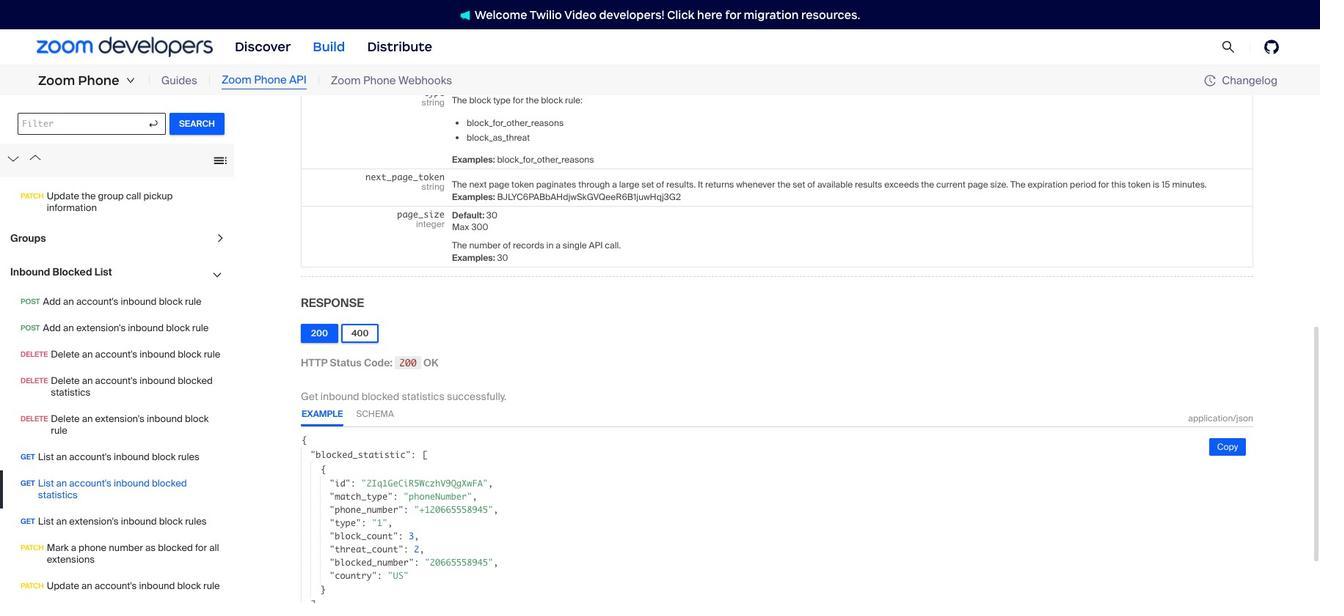 Task type: vqa. For each thing, say whether or not it's contained in the screenshot.
the topmost Levet
no



Task type: locate. For each thing, give the bounding box(es) containing it.
2 horizontal spatial phone
[[363, 73, 396, 88]]

api
[[289, 73, 307, 88]]

phone left webhooks
[[363, 73, 396, 88]]

code:
[[364, 356, 393, 370]]

search image
[[1222, 40, 1235, 54], [1222, 40, 1235, 54]]

successfully.
[[447, 390, 506, 403]]

blocked
[[362, 390, 399, 403]]

down image
[[126, 76, 135, 85]]

3 zoom from the left
[[331, 73, 361, 88]]

click
[[667, 8, 695, 22]]

status
[[330, 356, 362, 370]]

1 horizontal spatial phone
[[254, 73, 287, 88]]

2 zoom from the left
[[222, 73, 251, 88]]

1 vertical spatial 200
[[399, 357, 417, 369]]

notification image
[[460, 10, 475, 20], [460, 10, 470, 20]]

200 inside http status code: 200 ok
[[399, 357, 417, 369]]

200 left the ok
[[399, 357, 417, 369]]

2 phone from the left
[[254, 73, 287, 88]]

0 vertical spatial 200
[[311, 328, 328, 340]]

2 horizontal spatial zoom
[[331, 73, 361, 88]]

welcome twilio video developers! click here for migration resources. link
[[445, 7, 875, 22]]

ok
[[423, 356, 438, 370]]

1 zoom from the left
[[38, 73, 75, 89]]

zoom developer logo image
[[37, 37, 213, 57]]

200 inside button
[[311, 328, 328, 340]]

welcome
[[475, 8, 527, 22]]

0 horizontal spatial zoom
[[38, 73, 75, 89]]

github image
[[1264, 40, 1279, 54], [1264, 40, 1279, 54]]

statistics
[[402, 390, 444, 403]]

zoom
[[38, 73, 75, 89], [222, 73, 251, 88], [331, 73, 361, 88]]

1 horizontal spatial zoom
[[222, 73, 251, 88]]

developers!
[[599, 8, 665, 22]]

phone left down 'icon'
[[78, 73, 119, 89]]

3 phone from the left
[[363, 73, 396, 88]]

get inbound blocked statistics successfully.
[[301, 390, 506, 403]]

changelog link
[[1204, 73, 1277, 88]]

phone for zoom phone api
[[254, 73, 287, 88]]

1 horizontal spatial 200
[[399, 357, 417, 369]]

phone
[[78, 73, 119, 89], [254, 73, 287, 88], [363, 73, 396, 88]]

phone left api
[[254, 73, 287, 88]]

1 phone from the left
[[78, 73, 119, 89]]

zoom for zoom phone api
[[222, 73, 251, 88]]

0 horizontal spatial phone
[[78, 73, 119, 89]]

phone for zoom phone
[[78, 73, 119, 89]]

http
[[301, 356, 328, 370]]

200 up http
[[311, 328, 328, 340]]

200
[[311, 328, 328, 340], [399, 357, 417, 369]]

migration
[[744, 8, 799, 22]]

400
[[351, 328, 369, 340]]

history image
[[1204, 75, 1222, 87], [1204, 75, 1216, 87]]

0 horizontal spatial 200
[[311, 328, 328, 340]]



Task type: describe. For each thing, give the bounding box(es) containing it.
400 button
[[341, 324, 379, 343]]

zoom for zoom phone
[[38, 73, 75, 89]]

for
[[725, 8, 741, 22]]

webhooks
[[398, 73, 452, 88]]

zoom phone api link
[[222, 72, 307, 89]]

phone for zoom phone webhooks
[[363, 73, 396, 88]]

200 button
[[301, 324, 338, 343]]

welcome twilio video developers! click here for migration resources.
[[475, 8, 860, 22]]

guides link
[[161, 72, 197, 89]]

here
[[697, 8, 723, 22]]

changelog
[[1222, 73, 1277, 88]]

get
[[301, 390, 318, 403]]

zoom phone webhooks link
[[331, 72, 452, 89]]

zoom phone
[[38, 73, 119, 89]]

guides
[[161, 73, 197, 88]]

video
[[564, 8, 596, 22]]

resources.
[[801, 8, 860, 22]]

zoom phone api
[[222, 73, 307, 88]]

twilio
[[530, 8, 562, 22]]

zoom phone webhooks
[[331, 73, 452, 88]]

http status code: 200 ok
[[301, 356, 438, 370]]

response
[[301, 295, 364, 311]]

zoom for zoom phone webhooks
[[331, 73, 361, 88]]

inbound
[[320, 390, 359, 403]]



